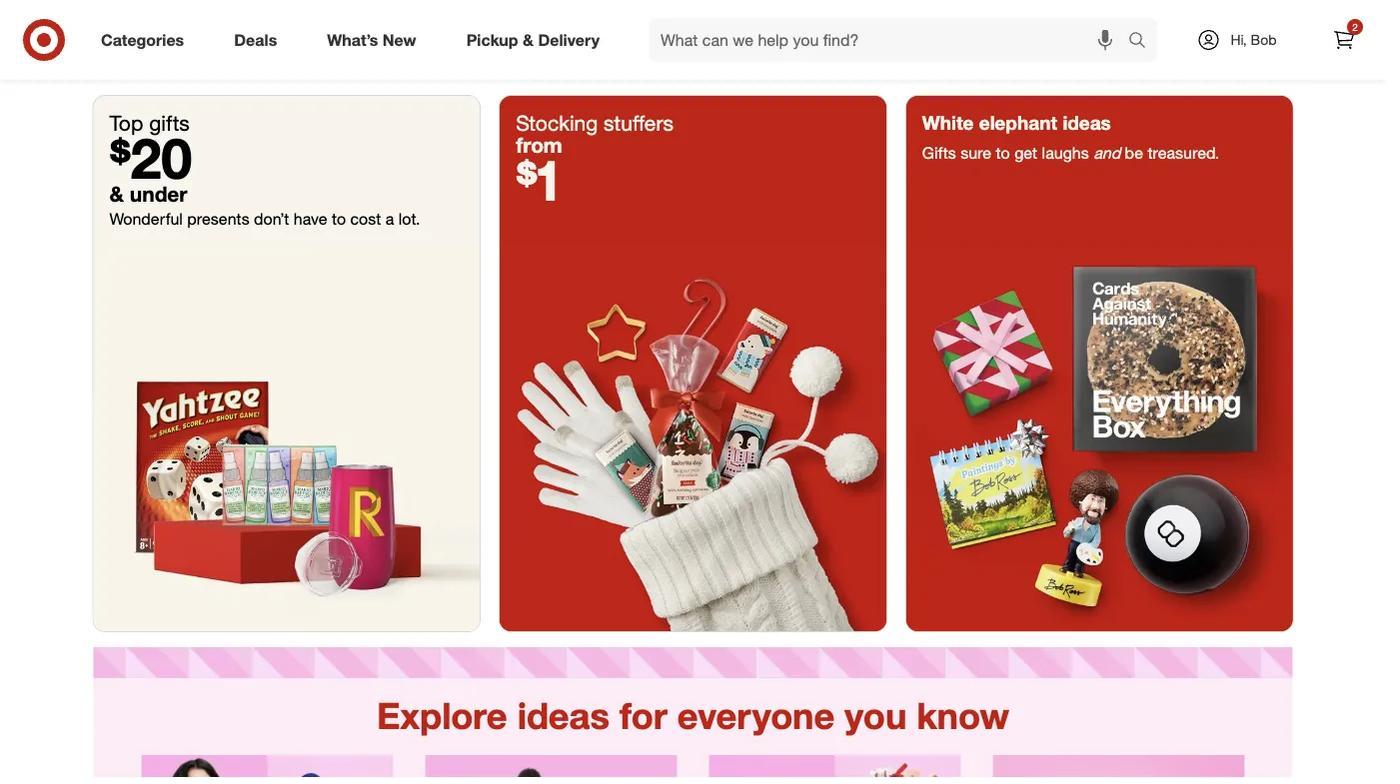 Task type: vqa. For each thing, say whether or not it's contained in the screenshot.
ideas
yes



Task type: describe. For each thing, give the bounding box(es) containing it.
for
[[620, 693, 667, 737]]

What can we help you find? suggestions appear below search field
[[649, 18, 1133, 62]]

$1
[[516, 146, 564, 214]]

top gifts
[[109, 110, 190, 135]]

get
[[1015, 143, 1038, 162]]

don't
[[254, 209, 289, 228]]

gifts
[[149, 110, 190, 135]]

what's new
[[327, 30, 416, 50]]

delivery
[[538, 30, 600, 50]]

2 link
[[1322, 18, 1366, 62]]

pickup & delivery
[[466, 30, 600, 50]]

wonderful
[[109, 209, 183, 228]]

2
[[1352, 20, 1358, 33]]

elephant
[[979, 111, 1058, 134]]

white
[[922, 111, 974, 134]]

presents
[[187, 209, 250, 228]]

you
[[845, 693, 907, 737]]

search button
[[1119, 18, 1167, 66]]

hi,
[[1231, 31, 1247, 48]]

explore
[[377, 693, 507, 737]]

stocking stuffers from
[[516, 110, 674, 157]]

$20
[[109, 124, 192, 192]]

pets
[[883, 53, 911, 71]]

0 horizontal spatial &
[[109, 181, 124, 206]]

under
[[130, 181, 187, 206]]

stuffers
[[604, 110, 674, 135]]

what's new link
[[310, 18, 441, 62]]

deals link
[[217, 18, 302, 62]]

pickup & delivery link
[[449, 18, 625, 62]]

what's
[[327, 30, 378, 50]]

new
[[383, 30, 416, 50]]

gifts
[[922, 143, 956, 162]]

pets link
[[795, 0, 999, 72]]

categories link
[[84, 18, 209, 62]]



Task type: locate. For each thing, give the bounding box(es) containing it.
teachers link
[[591, 0, 795, 72]]

to left get
[[996, 143, 1010, 162]]

white elephant ideas gifts sure to get laughs and be treasured.
[[922, 111, 1219, 162]]

0 vertical spatial to
[[996, 143, 1010, 162]]

hi, bob
[[1231, 31, 1277, 48]]

&
[[523, 30, 534, 50], [109, 181, 124, 206]]

0 vertical spatial ideas
[[1063, 111, 1111, 134]]

cost
[[350, 209, 381, 228]]

1 horizontal spatial ideas
[[1063, 111, 1111, 134]]

be
[[1125, 143, 1143, 162]]

stocking
[[516, 110, 598, 135]]

treasured.
[[1148, 143, 1219, 162]]

teachers
[[665, 53, 721, 71]]

pickup
[[466, 30, 518, 50]]

lot.
[[399, 209, 420, 228]]

sure
[[961, 143, 992, 162]]

ideas
[[1063, 111, 1111, 134], [517, 693, 610, 737]]

1 vertical spatial ideas
[[517, 693, 610, 737]]

bob
[[1251, 31, 1277, 48]]

explore ideas for everyone you know
[[377, 693, 1009, 737]]

to inside white elephant ideas gifts sure to get laughs and be treasured.
[[996, 143, 1010, 162]]

know
[[917, 693, 1009, 737]]

to
[[996, 143, 1010, 162], [332, 209, 346, 228]]

categories
[[101, 30, 184, 50]]

deals
[[234, 30, 277, 50]]

from
[[516, 132, 562, 157]]

wonderful presents don't have to cost a lot.
[[109, 209, 420, 228]]

a
[[386, 209, 394, 228]]

& right the pickup
[[523, 30, 534, 50]]

1 vertical spatial &
[[109, 181, 124, 206]]

ideas left for
[[517, 693, 610, 737]]

search
[[1119, 32, 1167, 52]]

ideas inside white elephant ideas gifts sure to get laughs and be treasured.
[[1063, 111, 1111, 134]]

& inside pickup & delivery link
[[523, 30, 534, 50]]

0 vertical spatial &
[[523, 30, 534, 50]]

1 vertical spatial to
[[332, 209, 346, 228]]

0 horizontal spatial ideas
[[517, 693, 610, 737]]

1 horizontal spatial &
[[523, 30, 534, 50]]

0 horizontal spatial to
[[332, 209, 346, 228]]

1 horizontal spatial to
[[996, 143, 1010, 162]]

top
[[109, 110, 143, 135]]

have
[[294, 209, 327, 228]]

laughs
[[1042, 143, 1089, 162]]

to left cost on the left of page
[[332, 209, 346, 228]]

ideas up 'and'
[[1063, 111, 1111, 134]]

& under
[[109, 181, 187, 206]]

and
[[1094, 143, 1121, 162]]

& up wonderful
[[109, 181, 124, 206]]

everyone
[[677, 693, 835, 737]]



